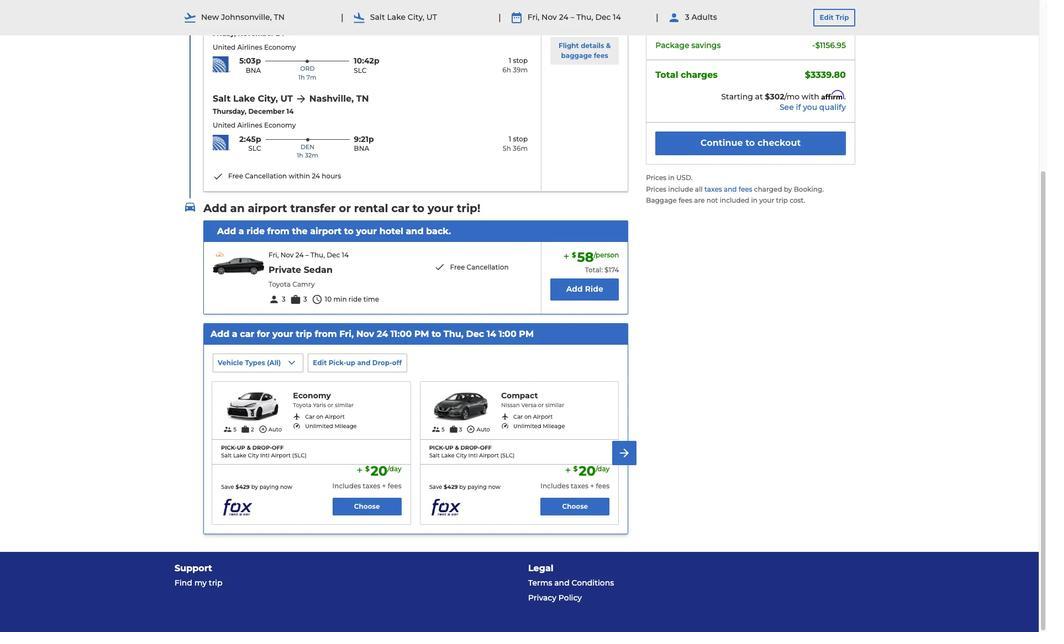 Task type: locate. For each thing, give the bounding box(es) containing it.
0 vertical spatial economy
[[264, 43, 296, 51]]

2 $ 20 /day from the left
[[574, 463, 610, 479]]

2 united airlines-image image from the top
[[213, 135, 230, 150]]

1 save $ 429 by paying now from the left
[[221, 484, 292, 491]]

drop- down add a car for your trip from fri, nov 24 11:00 pm to thu, dec 14 1:00 pm
[[372, 359, 392, 367]]

1 includes taxes + fees from the left
[[332, 482, 402, 490]]

1 horizontal spatial |
[[498, 12, 501, 23]]

free for free cancellation within 24 hours
[[228, 172, 243, 180]]

thu,
[[577, 12, 593, 22], [311, 251, 325, 259], [444, 329, 464, 339]]

1 horizontal spatial save
[[429, 484, 442, 491]]

economy inside the economy toyota yaris or similar
[[293, 391, 331, 401]]

or inside compact nissan versa or similar
[[538, 402, 544, 409]]

pick- inside button
[[329, 359, 346, 367]]

stop inside 1 stop 5h 36m
[[513, 135, 528, 143]]

economy down "december"
[[264, 121, 296, 129]]

united inside thursday, december 14 united airlines economy
[[213, 121, 236, 129]]

friday,
[[213, 29, 236, 37]]

drop- down compact image
[[461, 444, 480, 452]]

or inside the economy toyota yaris or similar
[[328, 402, 333, 409]]

united airlines-image image left 2:45p slc at the top left
[[213, 135, 230, 150]]

&
[[606, 41, 611, 50], [247, 444, 251, 452], [455, 444, 459, 452]]

2 vertical spatial economy
[[293, 391, 331, 401]]

fri, left change
[[528, 12, 540, 22]]

similar right yaris
[[335, 402, 354, 409]]

1
[[509, 57, 511, 65], [509, 135, 511, 143]]

1 horizontal spatial automatic transmission. image
[[467, 425, 475, 434]]

2 + from the left
[[590, 482, 594, 490]]

1 horizontal spatial paying
[[468, 484, 487, 491]]

0 horizontal spatial car
[[305, 413, 315, 421]]

economy inside 'friday, november 24 united airlines economy'
[[264, 43, 296, 51]]

2 unlimited mileage from the left
[[513, 423, 565, 430]]

1 similar from the left
[[335, 402, 354, 409]]

slc
[[354, 66, 367, 75], [248, 144, 261, 153]]

nov inside fri, nov 24 – thu, dec 14 private sedan toyota camry
[[281, 251, 294, 259]]

car left for
[[240, 329, 254, 339]]

unlimited down versa
[[513, 423, 541, 430]]

-
[[813, 40, 815, 50]]

1 horizontal spatial includes taxes + fees
[[541, 482, 610, 490]]

by for economy
[[251, 484, 258, 491]]

0 horizontal spatial pick-up & drop-off salt lake city intl airport (slc)
[[221, 444, 307, 459]]

choose button for compact
[[541, 498, 610, 516]]

edit for edit pick-up and drop-off
[[313, 359, 327, 367]]

2 horizontal spatial trip
[[776, 196, 788, 205]]

economy
[[264, 43, 296, 51], [264, 121, 296, 129], [293, 391, 331, 401]]

2 up to 5 people. image from the left
[[432, 425, 440, 434]]

if
[[796, 102, 801, 112]]

united airlines-image image
[[213, 57, 230, 72], [213, 135, 230, 150]]

trip!
[[457, 201, 481, 215]]

and inside edit pick-up and drop-off button
[[357, 359, 371, 367]]

1 horizontal spatial cancellation
[[467, 263, 509, 271]]

stop inside 1 stop 6h 39m
[[513, 57, 528, 65]]

. inside 'prices in usd. prices include all taxes and fees charged by booking . baggage fees are not included in your trip cost.'
[[822, 185, 824, 193]]

bna inside the 5:03p bna
[[246, 66, 261, 75]]

1 mileage from the left
[[335, 423, 357, 430]]

0 horizontal spatial on
[[316, 413, 324, 421]]

1 up to 5 people. image from the left
[[223, 425, 232, 434]]

$302
[[765, 91, 784, 101]]

2 airlines from the top
[[237, 121, 262, 129]]

and up "policy"
[[554, 578, 570, 588]]

savings
[[692, 40, 721, 50]]

0 vertical spatial airlines
[[237, 43, 262, 51]]

airport
[[248, 201, 287, 215], [310, 226, 342, 236]]

includes
[[332, 482, 361, 490], [541, 482, 569, 490]]

0 vertical spatial dec
[[595, 12, 611, 22]]

1 up 5h
[[509, 135, 511, 143]]

toyota inside the economy toyota yaris or similar
[[293, 402, 312, 409]]

1 auto from the left
[[268, 426, 282, 433]]

a for ride
[[239, 226, 244, 236]]

0 vertical spatial united airlines-image image
[[213, 57, 230, 72]]

1 vertical spatial toyota
[[293, 402, 312, 409]]

1 intl from the left
[[260, 452, 270, 459]]

1 stop from the top
[[513, 57, 528, 65]]

off for economy
[[272, 444, 284, 452]]

nov
[[542, 12, 557, 22], [281, 251, 294, 259], [356, 329, 374, 339]]

1 20 from the left
[[371, 463, 388, 479]]

dec inside fri, nov 24 – thu, dec 14 private sedan toyota camry
[[327, 251, 340, 259]]

automatic transmission. image for economy
[[258, 425, 267, 434]]

3 | from the left
[[656, 12, 659, 23]]

airlines up 5:03p
[[237, 43, 262, 51]]

5
[[233, 426, 237, 433], [442, 426, 445, 433]]

1 united from the top
[[213, 43, 236, 51]]

|
[[341, 12, 344, 23], [498, 12, 501, 23], [656, 12, 659, 23]]

6h
[[503, 66, 511, 74]]

2:45p
[[239, 134, 261, 144]]

0 vertical spatial .
[[844, 91, 846, 101]]

1 vertical spatial stop
[[513, 135, 528, 143]]

united down friday,
[[213, 43, 236, 51]]

1 horizontal spatial 5
[[442, 426, 445, 433]]

1 inside 1 stop 6h 39m
[[509, 57, 511, 65]]

a for car
[[232, 329, 237, 339]]

1 choose from the left
[[354, 502, 380, 511]]

1h inside ord 1h 7m
[[298, 73, 305, 81]]

/person
[[594, 251, 619, 259]]

3 down camry
[[303, 295, 307, 303]]

0 horizontal spatial .
[[822, 185, 824, 193]]

pick- down compact image
[[429, 444, 445, 452]]

automatic transmission. image for compact
[[467, 425, 475, 434]]

mileage for economy
[[335, 423, 357, 430]]

up to 5 people. image left up to 3 pieces of luggage. icon
[[432, 425, 440, 434]]

pick-up & drop-off salt lake city intl airport (slc) down the 2
[[221, 444, 307, 459]]

0 horizontal spatial nashville, tn
[[213, 15, 272, 26]]

2 includes taxes + fees from the left
[[541, 482, 610, 490]]

airlines inside 'friday, november 24 united airlines economy'
[[237, 43, 262, 51]]

bna inside 9:21p bna
[[354, 144, 369, 153]]

1 unlimited mileage from the left
[[305, 423, 357, 430]]

2 includes from the left
[[541, 482, 569, 490]]

1 vertical spatial a
[[232, 329, 237, 339]]

14 down add a ride from the airport to your hotel and back.
[[342, 251, 349, 259]]

checkout
[[758, 138, 801, 148]]

1 horizontal spatial now
[[488, 484, 501, 491]]

1 horizontal spatial dec
[[466, 329, 484, 339]]

taxes
[[705, 185, 722, 193], [363, 482, 380, 490], [571, 482, 589, 490]]

trip right my
[[209, 578, 223, 588]]

– for fri, nov 24 – thu, dec 14 private sedan toyota camry
[[305, 251, 309, 259]]

2 on from the left
[[524, 413, 532, 421]]

trip left cost.
[[776, 196, 788, 205]]

2 car from the left
[[513, 413, 523, 421]]

united inside 'friday, november 24 united airlines economy'
[[213, 43, 236, 51]]

429 for economy
[[239, 484, 250, 491]]

and up included
[[724, 185, 737, 193]]

similar inside compact nissan versa or similar
[[545, 402, 564, 409]]

fri, up edit pick-up and drop-off
[[339, 329, 354, 339]]

– inside fri, nov 24 – thu, dec 14 private sedan toyota camry
[[305, 251, 309, 259]]

car on airport down yaris
[[305, 413, 345, 421]]

1 vertical spatial airlines
[[237, 121, 262, 129]]

compact
[[501, 391, 538, 401]]

1 horizontal spatial unlimited
[[513, 423, 541, 430]]

1 horizontal spatial nov
[[356, 329, 374, 339]]

similar for compact
[[545, 402, 564, 409]]

pick- for compact
[[429, 444, 445, 452]]

2 horizontal spatial taxes
[[705, 185, 722, 193]]

429
[[239, 484, 250, 491], [447, 484, 458, 491]]

0 vertical spatial fri,
[[528, 12, 540, 22]]

nashville, tn down 7m
[[309, 93, 369, 104]]

24 for friday, november 24 united airlines economy
[[276, 29, 284, 37]]

1 car from the left
[[305, 413, 315, 421]]

bna down 9:21p
[[354, 144, 369, 153]]

edit left trip
[[820, 13, 834, 22]]

1 vertical spatial thu,
[[311, 251, 325, 259]]

1 429 from the left
[[239, 484, 250, 491]]

1 car on airport from the left
[[305, 413, 345, 421]]

1 horizontal spatial choose
[[562, 502, 588, 511]]

auto
[[268, 426, 282, 433], [477, 426, 490, 433]]

0 horizontal spatial thu,
[[311, 251, 325, 259]]

0 horizontal spatial cancellation
[[245, 172, 287, 180]]

0 vertical spatial free
[[228, 172, 243, 180]]

from down 10
[[315, 329, 337, 339]]

choose button for economy
[[332, 498, 402, 516]]

1 city from the left
[[248, 452, 259, 459]]

1 prices from the top
[[646, 173, 667, 182]]

1 vertical spatial united
[[213, 121, 236, 129]]

unlimited down yaris
[[305, 423, 333, 430]]

1 (slc) from the left
[[292, 452, 307, 459]]

taxes and fees link
[[705, 185, 754, 193]]

fri, nov 24 – thu, dec 14
[[528, 12, 621, 22]]

0 horizontal spatial free
[[228, 172, 243, 180]]

unlimited mileage down versa
[[513, 423, 565, 430]]

0 horizontal spatial nashville,
[[213, 15, 257, 26]]

city down the 2
[[248, 452, 259, 459]]

0 horizontal spatial car on airport
[[305, 413, 345, 421]]

1 vertical spatial .
[[822, 185, 824, 193]]

dec up sedan on the top of page
[[327, 251, 340, 259]]

24 inside 'friday, november 24 united airlines economy'
[[276, 29, 284, 37]]

1 horizontal spatial nashville, tn
[[309, 93, 369, 104]]

your inside 'prices in usd. prices include all taxes and fees charged by booking . baggage fees are not included in your trip cost.'
[[759, 196, 774, 205]]

economy for nashville, tn
[[264, 43, 296, 51]]

0 horizontal spatial mileage
[[335, 423, 357, 430]]

0 vertical spatial trip
[[776, 196, 788, 205]]

1 $ 20 /day from the left
[[365, 463, 402, 479]]

14 inside fri, nov 24 – thu, dec 14 private sedan toyota camry
[[342, 251, 349, 259]]

slc inside '10:42p slc'
[[354, 66, 367, 75]]

0 horizontal spatial –
[[305, 251, 309, 259]]

0 horizontal spatial includes taxes + fees
[[332, 482, 402, 490]]

continue to checkout
[[701, 138, 801, 148]]

24 up "flight"
[[559, 12, 569, 22]]

edit up the economy toyota yaris or similar
[[313, 359, 327, 367]]

similar right versa
[[545, 402, 564, 409]]

ord 1h 7m
[[298, 65, 316, 81]]

cancellation
[[245, 172, 287, 180], [467, 263, 509, 271]]

2 choose from the left
[[562, 502, 588, 511]]

(slc)
[[292, 452, 307, 459], [500, 452, 515, 459]]

0 horizontal spatial dec
[[327, 251, 340, 259]]

similar inside the economy toyota yaris or similar
[[335, 402, 354, 409]]

slc inside 2:45p slc
[[248, 144, 261, 153]]

total
[[656, 70, 678, 80]]

1 paying from the left
[[260, 484, 279, 491]]

edit trip
[[820, 13, 849, 22]]

1 automatic transmission. image from the left
[[258, 425, 267, 434]]

airlines for tn
[[237, 43, 262, 51]]

2 5 from the left
[[442, 426, 445, 433]]

intl for economy
[[260, 452, 270, 459]]

1 horizontal spatial up to 5 people. image
[[432, 425, 440, 434]]

or for economy
[[328, 402, 333, 409]]

$ 20 /day for economy
[[365, 463, 402, 479]]

city, for nashville, tn
[[334, 15, 354, 26]]

1 up 6h
[[509, 57, 511, 65]]

3 adults
[[685, 12, 717, 22]]

$ 20 /day
[[365, 463, 402, 479], [574, 463, 610, 479]]

0 horizontal spatial up
[[237, 444, 245, 452]]

from
[[267, 226, 290, 236], [315, 329, 337, 339]]

1 vertical spatial cancellation
[[467, 263, 509, 271]]

0 horizontal spatial intl
[[260, 452, 270, 459]]

a left for
[[232, 329, 237, 339]]

& for compact
[[455, 444, 459, 452]]

1 horizontal spatial in
[[751, 196, 758, 205]]

car down yaris
[[305, 413, 315, 421]]

add left "ride"
[[566, 284, 583, 294]]

& down up to 3 pieces of luggage. icon
[[455, 444, 459, 452]]

0 horizontal spatial taxes
[[363, 482, 380, 490]]

similar
[[335, 402, 354, 409], [545, 402, 564, 409]]

429 for compact
[[447, 484, 458, 491]]

city, for |
[[408, 12, 424, 22]]

slc down "2:45p"
[[248, 144, 261, 153]]

tn
[[274, 12, 285, 22], [260, 15, 272, 26], [356, 93, 369, 104]]

24 up private
[[296, 251, 304, 259]]

1 now from the left
[[280, 484, 292, 491]]

total: $174
[[585, 266, 619, 274]]

/day
[[388, 465, 402, 473], [596, 465, 610, 473]]

0 vertical spatial nov
[[542, 12, 557, 22]]

paying for economy
[[260, 484, 279, 491]]

johnsonville,
[[221, 12, 272, 22]]

pm right "1:00"
[[519, 329, 534, 339]]

airlines inside thursday, december 14 united airlines economy
[[237, 121, 262, 129]]

charged
[[754, 185, 782, 193]]

mileage for compact
[[543, 423, 565, 430]]

lake
[[387, 12, 406, 22], [309, 15, 331, 26], [233, 93, 255, 104], [233, 452, 246, 459], [441, 452, 455, 459]]

off down compact image
[[480, 444, 492, 452]]

2 horizontal spatial |
[[656, 12, 659, 23]]

economy inside thursday, december 14 united airlines economy
[[264, 121, 296, 129]]

add for add a ride from the airport to your hotel and back.
[[217, 226, 236, 236]]

2 intl from the left
[[468, 452, 478, 459]]

pick- down economy image
[[221, 444, 237, 452]]

free down "back."
[[450, 263, 465, 271]]

airport right an
[[248, 201, 287, 215]]

0 vertical spatial cancellation
[[245, 172, 287, 180]]

– left flight
[[571, 12, 574, 22]]

14 inside thursday, december 14 united airlines economy
[[287, 107, 294, 116]]

with
[[802, 91, 819, 101]]

2 429 from the left
[[447, 484, 458, 491]]

or right yaris
[[328, 402, 333, 409]]

1 on from the left
[[316, 413, 324, 421]]

car up 'hotel'
[[391, 201, 410, 215]]

toyota inside fri, nov 24 – thu, dec 14 private sedan toyota camry
[[269, 280, 291, 288]]

off down 11:00
[[392, 359, 402, 367]]

from left the
[[267, 226, 290, 236]]

at
[[755, 91, 763, 101]]

united airlines-image image left the 5:03p bna
[[213, 57, 230, 72]]

includes taxes + fees for economy
[[332, 482, 402, 490]]

2 unlimited from the left
[[513, 423, 541, 430]]

1 + from the left
[[382, 482, 386, 490]]

on for compact
[[524, 413, 532, 421]]

a
[[239, 226, 244, 236], [232, 329, 237, 339]]

2 choose button from the left
[[541, 498, 610, 516]]

| for salt lake city, ut
[[341, 12, 344, 23]]

1 vertical spatial car
[[240, 329, 254, 339]]

add up the vehicle
[[211, 329, 230, 339]]

auto right up to 3 pieces of luggage. icon
[[477, 426, 490, 433]]

ut for |
[[427, 12, 437, 22]]

2 save from the left
[[429, 484, 442, 491]]

thu, inside fri, nov 24 – thu, dec 14 private sedan toyota camry
[[311, 251, 325, 259]]

up for economy
[[237, 444, 245, 452]]

11:00
[[391, 329, 412, 339]]

2 horizontal spatial nov
[[542, 12, 557, 22]]

prices
[[646, 173, 667, 182], [646, 185, 667, 193]]

your down charged
[[759, 196, 774, 205]]

1 horizontal spatial unlimited mileage
[[513, 423, 565, 430]]

2 save $ 429 by paying now from the left
[[429, 484, 501, 491]]

vehicle types ( all )
[[218, 359, 281, 367]]

unlimited mileage down yaris
[[305, 423, 357, 430]]

24 inside fri, nov 24 – thu, dec 14 private sedan toyota camry
[[296, 251, 304, 259]]

city down up to 3 pieces of luggage. icon
[[456, 452, 467, 459]]

on down yaris
[[316, 413, 324, 421]]

auto for compact
[[477, 426, 490, 433]]

nashville, up friday,
[[213, 15, 257, 26]]

2 similar from the left
[[545, 402, 564, 409]]

nashville,
[[213, 15, 257, 26], [309, 93, 354, 104]]

2 auto from the left
[[477, 426, 490, 433]]

united for salt
[[213, 121, 236, 129]]

1 horizontal spatial fri,
[[339, 329, 354, 339]]

1 vertical spatial –
[[305, 251, 309, 259]]

24 left 11:00
[[377, 329, 388, 339]]

on down versa
[[524, 413, 532, 421]]

1 choose button from the left
[[332, 498, 402, 516]]

14 right "december"
[[287, 107, 294, 116]]

1 vertical spatial from
[[315, 329, 337, 339]]

includes taxes + fees for compact
[[541, 482, 610, 490]]

affirm
[[821, 90, 844, 100]]

. up qualify
[[844, 91, 846, 101]]

add left an
[[203, 201, 227, 215]]

1h for nashville,
[[297, 151, 303, 159]]

3 down private
[[282, 295, 286, 303]]

or right versa
[[538, 402, 544, 409]]

14
[[613, 12, 621, 22], [287, 107, 294, 116], [342, 251, 349, 259], [487, 329, 496, 339]]

united
[[213, 43, 236, 51], [213, 121, 236, 129]]

0 horizontal spatial drop-
[[252, 444, 272, 452]]

1 1 from the top
[[509, 57, 511, 65]]

in down charged
[[751, 196, 758, 205]]

1 horizontal spatial car
[[513, 413, 523, 421]]

car on airport for economy
[[305, 413, 345, 421]]

1 save from the left
[[221, 484, 234, 491]]

stop up 36m
[[513, 135, 528, 143]]

1 united airlines-image image from the top
[[213, 57, 230, 72]]

– for fri, nov 24 – thu, dec 14
[[571, 12, 574, 22]]

1 horizontal spatial pick-up & drop-off salt lake city intl airport (slc)
[[429, 444, 515, 459]]

2 (slc) from the left
[[500, 452, 515, 459]]

1 inside 1 stop 5h 36m
[[509, 135, 511, 143]]

pm right 11:00
[[414, 329, 429, 339]]

24 right the november
[[276, 29, 284, 37]]

1 horizontal spatial /day
[[596, 465, 610, 473]]

pick- up the economy toyota yaris or similar
[[329, 359, 346, 367]]

1 includes from the left
[[332, 482, 361, 490]]

flights image
[[183, 3, 197, 16]]

add down an
[[217, 226, 236, 236]]

2 /day from the left
[[596, 465, 610, 473]]

1 /day from the left
[[388, 465, 402, 473]]

qualify
[[819, 102, 846, 112]]

stop
[[513, 57, 528, 65], [513, 135, 528, 143]]

car for compact
[[513, 413, 523, 421]]

2 stop from the top
[[513, 135, 528, 143]]

nov up private
[[281, 251, 294, 259]]

your down rental
[[356, 226, 377, 236]]

by inside 'prices in usd. prices include all taxes and fees charged by booking . baggage fees are not included in your trip cost.'
[[784, 185, 792, 193]]

automatic transmission. image
[[258, 425, 267, 434], [467, 425, 475, 434]]

2 prices from the top
[[646, 185, 667, 193]]

stop up 39m
[[513, 57, 528, 65]]

mileage down compact nissan versa or similar
[[543, 423, 565, 430]]

2 car on airport from the left
[[513, 413, 553, 421]]

0 horizontal spatial &
[[247, 444, 251, 452]]

den 1h 32m
[[297, 143, 318, 159]]

2
[[251, 426, 254, 433]]

up to 5 people. image left up to 2 pieces of luggage. icon
[[223, 425, 232, 434]]

car
[[305, 413, 315, 421], [513, 413, 523, 421]]

0 horizontal spatial 20
[[371, 463, 388, 479]]

thu, for fri, nov 24 – thu, dec 14 private sedan toyota camry
[[311, 251, 325, 259]]

edit pick-up and drop-off button
[[308, 354, 407, 373]]

by for compact
[[459, 484, 466, 491]]

0 vertical spatial stop
[[513, 57, 528, 65]]

1 vertical spatial bna
[[354, 144, 369, 153]]

1 vertical spatial economy
[[264, 121, 296, 129]]

0 vertical spatial a
[[239, 226, 244, 236]]

nashville, down 7m
[[309, 93, 354, 104]]

ride
[[585, 284, 603, 294]]

economy down the november
[[264, 43, 296, 51]]

1 airlines from the top
[[237, 43, 262, 51]]

0 horizontal spatial by
[[251, 484, 258, 491]]

1 horizontal spatial car
[[391, 201, 410, 215]]

unlimited mileage for compact
[[513, 423, 565, 430]]

0 horizontal spatial nov
[[281, 251, 294, 259]]

nov up edit pick-up and drop-off
[[356, 329, 374, 339]]

58
[[577, 249, 594, 265]]

economy image
[[221, 391, 284, 423]]

or for compact
[[538, 402, 544, 409]]

ride for min
[[349, 295, 362, 303]]

up to 5 people. image
[[223, 425, 232, 434], [432, 425, 440, 434]]

0 horizontal spatial |
[[341, 12, 344, 23]]

off down economy image
[[272, 444, 284, 452]]

add for add ride
[[566, 284, 583, 294]]

0 horizontal spatial a
[[232, 329, 237, 339]]

usd.
[[676, 173, 693, 182]]

drop- for compact
[[461, 444, 480, 452]]

1h for salt
[[298, 73, 305, 81]]

2 pm from the left
[[519, 329, 534, 339]]

5 left up to 3 pieces of luggage. icon
[[442, 426, 445, 433]]

1 vertical spatial prices
[[646, 185, 667, 193]]

0 horizontal spatial city
[[248, 452, 259, 459]]

add a ride from the airport to your hotel and back.
[[217, 226, 451, 236]]

slc for 10:42p
[[354, 66, 367, 75]]

2 automatic transmission. image from the left
[[467, 425, 475, 434]]

economy for salt lake city, ut
[[264, 121, 296, 129]]

2 vertical spatial fri,
[[339, 329, 354, 339]]

ut
[[427, 12, 437, 22], [357, 15, 369, 26], [280, 93, 293, 104]]

my
[[194, 578, 207, 588]]

1 5 from the left
[[233, 426, 237, 433]]

prices in usd. prices include all taxes and fees charged by booking . baggage fees are not included in your trip cost.
[[646, 173, 824, 205]]

2 | from the left
[[498, 12, 501, 23]]

toyota down private
[[269, 280, 291, 288]]

2 now from the left
[[488, 484, 501, 491]]

automatic transmission. image right up to 3 pieces of luggage. icon
[[467, 425, 475, 434]]

0 horizontal spatial off
[[272, 444, 284, 452]]

& right details
[[606, 41, 611, 50]]

2 paying from the left
[[468, 484, 487, 491]]

choose for economy
[[354, 502, 380, 511]]

& inside "flight details & baggage fees"
[[606, 41, 611, 50]]

2 1 from the top
[[509, 135, 511, 143]]

toggle tooltip image
[[691, 9, 702, 21]]

save for economy
[[221, 484, 234, 491]]

car down nissan
[[513, 413, 523, 421]]

1 | from the left
[[341, 12, 344, 23]]

pick-up & drop-off salt lake city intl airport (slc) down up to 3 pieces of luggage. icon
[[429, 444, 515, 459]]

1 horizontal spatial $ 20 /day
[[574, 463, 610, 479]]

1 horizontal spatial from
[[315, 329, 337, 339]]

pick- for economy
[[221, 444, 237, 452]]

and inside 'prices in usd. prices include all taxes and fees charged by booking . baggage fees are not included in your trip cost.'
[[724, 185, 737, 193]]

cars image
[[183, 200, 197, 214]]

0 horizontal spatial pick-
[[221, 444, 237, 452]]

2 vertical spatial dec
[[466, 329, 484, 339]]

1 pm from the left
[[414, 329, 429, 339]]

unlimited
[[305, 423, 333, 430], [513, 423, 541, 430]]

cancellation for free cancellation
[[467, 263, 509, 271]]

2 20 from the left
[[579, 463, 596, 479]]

hours
[[322, 172, 341, 180]]

2 mileage from the left
[[543, 423, 565, 430]]

1 horizontal spatial auto
[[477, 426, 490, 433]]

toyota left yaris
[[293, 402, 312, 409]]

or
[[339, 201, 351, 215], [328, 402, 333, 409], [538, 402, 544, 409]]

or up add a ride from the airport to your hotel and back.
[[339, 201, 351, 215]]

1 vertical spatial free
[[450, 263, 465, 271]]

1h left 7m
[[298, 73, 305, 81]]

1h inside den 1h 32m
[[297, 151, 303, 159]]

0 vertical spatial in
[[668, 173, 675, 182]]

up to 5 people. image for compact
[[432, 425, 440, 434]]

time
[[364, 295, 379, 303]]

1 unlimited from the left
[[305, 423, 333, 430]]

0 horizontal spatial fri,
[[269, 251, 279, 259]]

2 vertical spatial trip
[[209, 578, 223, 588]]

fri, inside fri, nov 24 – thu, dec 14 private sedan toyota camry
[[269, 251, 279, 259]]

| for 3 adults
[[656, 12, 659, 23]]

ride
[[247, 226, 265, 236], [349, 295, 362, 303]]

10:42p
[[354, 56, 379, 66]]

2 united from the top
[[213, 121, 236, 129]]

free up an
[[228, 172, 243, 180]]

includes for economy
[[332, 482, 361, 490]]

november
[[238, 29, 274, 37]]

2 horizontal spatial pick-
[[429, 444, 445, 452]]

save
[[221, 484, 234, 491], [429, 484, 442, 491]]

add inside button
[[566, 284, 583, 294]]

1 vertical spatial nashville,
[[309, 93, 354, 104]]

airlines for lake
[[237, 121, 262, 129]]

1 horizontal spatial –
[[571, 12, 574, 22]]

now
[[280, 484, 292, 491], [488, 484, 501, 491]]

/day for compact
[[596, 465, 610, 473]]

1 horizontal spatial mileage
[[543, 423, 565, 430]]

. right charged
[[822, 185, 824, 193]]

a down an
[[239, 226, 244, 236]]

nov for fri, nov 24 – thu, dec 14 private sedan toyota camry
[[281, 251, 294, 259]]

fri, up private
[[269, 251, 279, 259]]

1 pick-up & drop-off salt lake city intl airport (slc) from the left
[[221, 444, 307, 459]]

2 city from the left
[[456, 452, 467, 459]]

booking
[[794, 185, 822, 193]]

0 horizontal spatial ride
[[247, 226, 265, 236]]

1 vertical spatial 1
[[509, 135, 511, 143]]

0 horizontal spatial or
[[328, 402, 333, 409]]

camry
[[293, 280, 315, 288]]

2 horizontal spatial &
[[606, 41, 611, 50]]

trip right for
[[296, 329, 312, 339]]

off for compact
[[480, 444, 492, 452]]

privacy
[[528, 593, 557, 603]]

$ 58 /person
[[572, 249, 619, 265]]

2 pick-up & drop-off salt lake city intl airport (slc) from the left
[[429, 444, 515, 459]]

1 for salt lake city, ut
[[509, 57, 511, 65]]

up
[[346, 359, 355, 367], [237, 444, 245, 452], [445, 444, 453, 452]]



Task type: describe. For each thing, give the bounding box(es) containing it.
support find my trip
[[175, 563, 223, 588]]

total charges
[[656, 70, 718, 80]]

city for compact
[[456, 452, 467, 459]]

(slc) for economy
[[292, 452, 307, 459]]

cost.
[[790, 196, 805, 205]]

14 left "1:00"
[[487, 329, 496, 339]]

1 vertical spatial in
[[751, 196, 758, 205]]

10:42p slc
[[354, 56, 379, 75]]

terms
[[528, 578, 552, 588]]

choose for compact
[[562, 502, 588, 511]]

package
[[656, 40, 689, 50]]

5 for compact
[[442, 426, 445, 433]]

flight
[[559, 41, 579, 50]]

0 horizontal spatial airport
[[248, 201, 287, 215]]

subtotal
[[656, 10, 689, 20]]

taxes for compact
[[571, 482, 589, 490]]

)
[[279, 359, 281, 367]]

$1156.95
[[815, 40, 846, 50]]

up for compact
[[445, 444, 453, 452]]

1 horizontal spatial tn
[[274, 12, 285, 22]]

1 vertical spatial trip
[[296, 329, 312, 339]]

ut for nashville, tn
[[357, 15, 369, 26]]

on for economy
[[316, 413, 324, 421]]

0 horizontal spatial tn
[[260, 15, 272, 26]]

-$1156.95
[[813, 40, 846, 50]]

fees inside "flight details & baggage fees"
[[594, 51, 608, 60]]

stop for nashville, tn
[[513, 135, 528, 143]]

starting at $302 /mo with affirm . see if you qualify
[[721, 90, 846, 112]]

baggage
[[561, 51, 592, 60]]

paying for compact
[[468, 484, 487, 491]]

similar for economy
[[335, 402, 354, 409]]

private
[[269, 265, 301, 275]]

now for compact
[[488, 484, 501, 491]]

$ inside $ 58 /person
[[572, 251, 576, 259]]

total:
[[585, 266, 603, 274]]

3 right up to 3 pieces of luggage. icon
[[459, 426, 462, 433]]

car for economy
[[305, 413, 315, 421]]

39m
[[513, 66, 528, 74]]

transfer
[[290, 201, 336, 215]]

auto for economy
[[268, 426, 282, 433]]

up to 2 pieces of luggage. image
[[241, 425, 250, 434]]

see
[[780, 102, 794, 112]]

& for economy
[[247, 444, 251, 452]]

salt lake city, ut for |
[[370, 12, 437, 22]]

intl for compact
[[468, 452, 478, 459]]

pick-up & drop-off salt lake city intl airport (slc) for economy
[[221, 444, 307, 459]]

are
[[694, 196, 705, 205]]

(slc) for compact
[[500, 452, 515, 459]]

nov for fri, nov 24 – thu, dec 14
[[542, 12, 557, 22]]

taxes for economy
[[363, 482, 380, 490]]

economy toyota yaris or similar
[[293, 391, 354, 409]]

stop for salt lake city, ut
[[513, 57, 528, 65]]

/day for economy
[[388, 465, 402, 473]]

5:03p
[[239, 56, 261, 66]]

to right 11:00
[[432, 329, 441, 339]]

united for nashville,
[[213, 43, 236, 51]]

to down add an airport transfer or rental car to your trip!
[[344, 226, 354, 236]]

free cancellation within 24 hours
[[228, 172, 341, 180]]

+ for economy
[[382, 482, 386, 490]]

14 right flight
[[613, 12, 621, 22]]

nissan
[[501, 402, 520, 409]]

united airlines-image image for nashville,
[[213, 57, 230, 72]]

save $ 429 by paying now for compact
[[429, 484, 501, 491]]

support
[[175, 563, 212, 574]]

legal
[[528, 563, 554, 574]]

7m
[[306, 73, 316, 81]]

edit for edit trip
[[820, 13, 834, 22]]

add for add a car for your trip from fri, nov 24 11:00 pm to thu, dec 14 1:00 pm
[[211, 329, 230, 339]]

united airlines-image image for salt
[[213, 135, 230, 150]]

includes for compact
[[541, 482, 569, 490]]

2 vertical spatial nov
[[356, 329, 374, 339]]

unlimited for compact
[[513, 423, 541, 430]]

save $ 429 by paying now for economy
[[221, 484, 292, 491]]

thursday, december 14 united airlines economy
[[213, 107, 296, 129]]

add ride button
[[550, 278, 619, 301]]

all
[[269, 359, 279, 367]]

your right for
[[272, 329, 293, 339]]

charges
[[681, 70, 718, 80]]

compact image
[[429, 391, 492, 423]]

1 stop 5h 36m
[[503, 135, 528, 152]]

you
[[803, 102, 817, 112]]

add a car for your trip from fri, nov 24 11:00 pm to thu, dec 14 1:00 pm
[[211, 329, 534, 339]]

taxes inside 'prices in usd. prices include all taxes and fees charged by booking . baggage fees are not included in your trip cost.'
[[705, 185, 722, 193]]

compact nissan versa or similar
[[501, 391, 564, 409]]

save for compact
[[429, 484, 442, 491]]

off inside button
[[392, 359, 402, 367]]

drop- for economy
[[252, 444, 272, 452]]

0 vertical spatial nashville,
[[213, 15, 257, 26]]

9:21p bna
[[354, 134, 374, 153]]

0 horizontal spatial city,
[[258, 93, 278, 104]]

1 horizontal spatial airport
[[310, 226, 342, 236]]

add for add an airport transfer or rental car to your trip!
[[203, 201, 227, 215]]

an
[[230, 201, 245, 215]]

find
[[175, 578, 192, 588]]

1 vertical spatial nashville, tn
[[309, 93, 369, 104]]

trip inside 'prices in usd. prices include all taxes and fees charged by booking . baggage fees are not included in your trip cost.'
[[776, 196, 788, 205]]

+ for compact
[[590, 482, 594, 490]]

thursday,
[[213, 107, 246, 116]]

conditions
[[572, 578, 614, 588]]

$ 20 /day for compact
[[574, 463, 610, 479]]

to right rental
[[413, 201, 425, 215]]

fri, for fri, nov 24 – thu, dec 14
[[528, 12, 540, 22]]

/mo
[[784, 91, 800, 101]]

find my trip link
[[175, 576, 511, 591]]

add an airport transfer or rental car to your trip!
[[203, 201, 481, 215]]

ord
[[300, 65, 315, 73]]

bna for 5:03p
[[246, 66, 261, 75]]

the
[[292, 226, 308, 236]]

to inside button
[[746, 138, 755, 148]]

and inside legal terms and conditions privacy policy
[[554, 578, 570, 588]]

friday, november 24 united airlines economy
[[213, 29, 296, 51]]

$4496.76
[[810, 10, 846, 20]]

$3339.80
[[805, 70, 846, 80]]

and right 'hotel'
[[406, 226, 424, 236]]

hotel
[[380, 226, 403, 236]]

cancellation for free cancellation within 24 hours
[[245, 172, 287, 180]]

2:45p slc
[[239, 134, 261, 153]]

legal terms and conditions privacy policy
[[528, 563, 614, 603]]

rental
[[354, 201, 388, 215]]

1 for nashville, tn
[[509, 135, 511, 143]]

pick-up & drop-off salt lake city intl airport (slc) for compact
[[429, 444, 515, 459]]

min
[[333, 295, 347, 303]]

10
[[325, 295, 332, 303]]

salt lake city, ut for nashville, tn
[[289, 15, 369, 26]]

new
[[201, 12, 219, 22]]

not
[[707, 196, 718, 205]]

baggage
[[646, 196, 677, 205]]

fri, nov 24 – thu, dec 14 private sedan toyota camry
[[269, 251, 349, 288]]

dec for fri, nov 24 – thu, dec 14 private sedan toyota camry
[[327, 251, 340, 259]]

all
[[695, 185, 703, 193]]

2 horizontal spatial tn
[[356, 93, 369, 104]]

up to 5 people. image for economy
[[223, 425, 232, 434]]

flight details & baggage fees link
[[550, 37, 619, 65]]

included
[[720, 196, 749, 205]]

fri, for fri, nov 24 – thu, dec 14 private sedan toyota camry
[[269, 251, 279, 259]]

policy
[[559, 593, 582, 603]]

0 horizontal spatial ut
[[280, 93, 293, 104]]

. inside starting at $302 /mo with affirm . see if you qualify
[[844, 91, 846, 101]]

sedan
[[304, 265, 333, 275]]

edit trip button
[[813, 9, 855, 27]]

5h
[[503, 144, 511, 152]]

versa
[[521, 402, 537, 409]]

thu, for fri, nov 24 – thu, dec 14
[[577, 12, 593, 22]]

drop- inside button
[[372, 359, 392, 367]]

continue
[[701, 138, 743, 148]]

1 horizontal spatial or
[[339, 201, 351, 215]]

20 for compact
[[579, 463, 596, 479]]

unlimited mileage for economy
[[305, 423, 357, 430]]

20 for economy
[[371, 463, 388, 479]]

24 for fri, nov 24 – thu, dec 14
[[559, 12, 569, 22]]

up inside edit pick-up and drop-off button
[[346, 359, 355, 367]]

2 vertical spatial thu,
[[444, 329, 464, 339]]

0 vertical spatial car
[[391, 201, 410, 215]]

dec for fri, nov 24 – thu, dec 14
[[595, 12, 611, 22]]

24 left the hours
[[312, 172, 320, 180]]

3 left toggle tooltip icon
[[685, 12, 690, 22]]

unlimited for economy
[[305, 423, 333, 430]]

city for economy
[[248, 452, 259, 459]]

your up "back."
[[428, 201, 454, 215]]

1:00
[[499, 329, 517, 339]]

up to 3 pieces of luggage. image
[[449, 425, 458, 434]]

$174
[[605, 266, 619, 274]]

package savings
[[656, 40, 721, 50]]

car on airport for compact
[[513, 413, 553, 421]]

1 stop 6h 39m
[[503, 57, 528, 74]]

new johnsonville, tn
[[201, 12, 285, 22]]

trip inside support find my trip
[[209, 578, 223, 588]]

add ride
[[566, 284, 603, 294]]

0 horizontal spatial from
[[267, 226, 290, 236]]



Task type: vqa. For each thing, say whether or not it's contained in the screenshot.
"Be" to the middle
no



